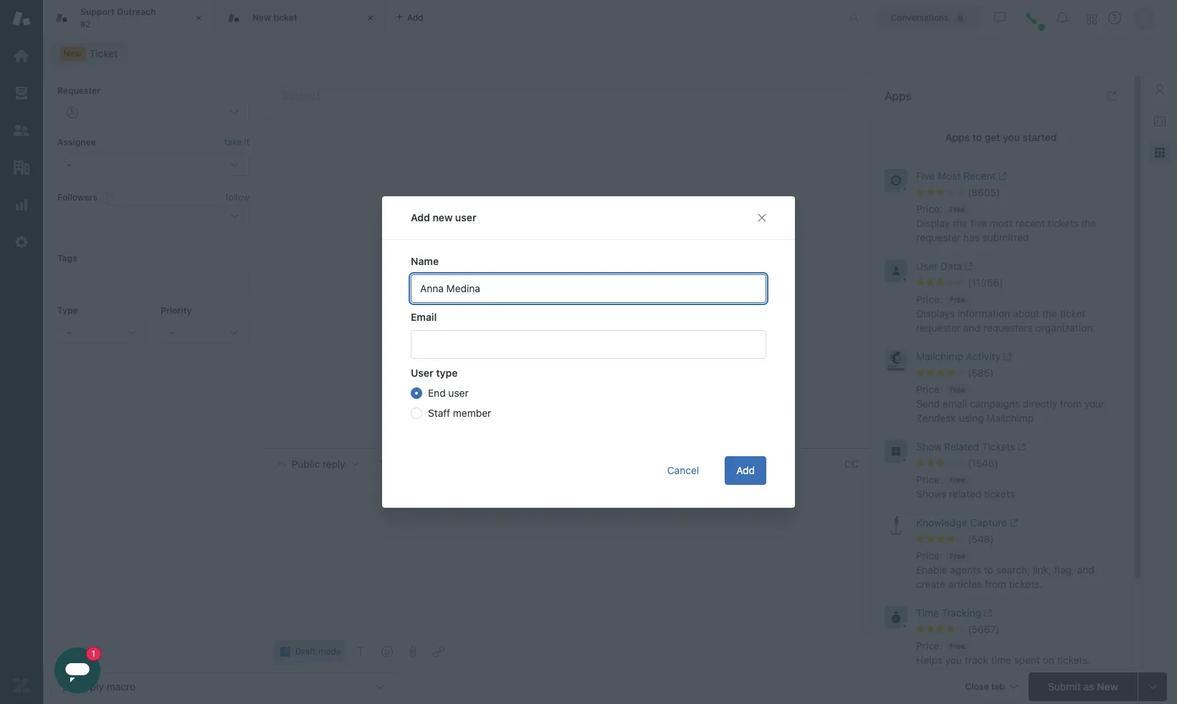 Task type: locate. For each thing, give the bounding box(es) containing it.
requester down displays
[[916, 322, 961, 334]]

recent
[[1016, 217, 1045, 229]]

price: up helps
[[916, 640, 943, 653]]

to right agents
[[984, 564, 994, 577]]

tickets
[[1048, 217, 1079, 229], [984, 488, 1015, 500]]

staff
[[428, 407, 450, 420]]

free for you
[[950, 642, 966, 651]]

user up staff member
[[449, 387, 469, 399]]

(opens in a new tab) image inside knowledge capture link
[[1008, 519, 1019, 528]]

1 vertical spatial ticket
[[1060, 308, 1086, 320]]

organization.
[[1036, 322, 1096, 334]]

0 horizontal spatial apps
[[885, 90, 912, 103]]

price: for shows
[[916, 474, 943, 486]]

mailchimp down displays
[[916, 351, 964, 363]]

free up track
[[950, 642, 966, 651]]

to left get
[[973, 131, 982, 143]]

0 horizontal spatial add
[[411, 212, 430, 224]]

ticket inside price: free displays information about the ticket requester and requesters organization.
[[1060, 308, 1086, 320]]

(585)
[[968, 367, 994, 379]]

1 vertical spatial to
[[984, 564, 994, 577]]

take
[[225, 137, 242, 148]]

2 - button from the left
[[161, 321, 250, 344]]

requester down "display"
[[916, 232, 961, 244]]

mailchimp
[[916, 351, 964, 363], [987, 412, 1034, 424]]

3 price: from the top
[[916, 384, 943, 396]]

(opens in a new tab) image inside 'user data' link
[[963, 263, 974, 271]]

tickets.
[[1009, 579, 1043, 591], [1057, 655, 1091, 667]]

get
[[985, 131, 1001, 143]]

None field
[[399, 457, 839, 472]]

(opens in a new tab) image for user data
[[963, 263, 974, 271]]

3 free from the top
[[950, 386, 966, 394]]

five
[[971, 217, 987, 229]]

you for helps
[[946, 655, 962, 667]]

and for flag,
[[1078, 564, 1095, 577]]

4 price: from the top
[[916, 474, 943, 486]]

1 horizontal spatial to
[[984, 564, 994, 577]]

(opens in a new tab) image up (5667) at the bottom of page
[[982, 610, 993, 618]]

on
[[1043, 655, 1055, 667]]

apps
[[885, 90, 912, 103], [946, 131, 970, 143]]

to
[[379, 458, 390, 470]]

follow button
[[226, 191, 250, 204]]

1 free from the top
[[950, 205, 966, 214]]

new ticket
[[252, 12, 297, 23]]

you
[[1003, 131, 1020, 143], [946, 655, 962, 667]]

0 horizontal spatial the
[[953, 217, 968, 229]]

tickets right recent at the right
[[1048, 217, 1079, 229]]

five most recent
[[916, 170, 996, 182]]

user left "type"
[[411, 367, 434, 379]]

4 free from the top
[[950, 476, 966, 485]]

price:
[[916, 203, 943, 215], [916, 293, 943, 305], [916, 384, 943, 396], [916, 474, 943, 486], [916, 550, 943, 562], [916, 640, 943, 653]]

price: up shows
[[916, 474, 943, 486]]

the right recent at the right
[[1082, 217, 1097, 229]]

and down the information
[[964, 322, 981, 334]]

tickets. down search,
[[1009, 579, 1043, 591]]

- down type
[[67, 326, 71, 338]]

free up agents
[[950, 552, 966, 561]]

1 horizontal spatial from
[[1060, 398, 1082, 410]]

secondary element
[[43, 39, 1177, 68]]

free up related
[[950, 476, 966, 485]]

add left new
[[411, 212, 430, 224]]

2 price: from the top
[[916, 293, 943, 305]]

assignee
[[57, 137, 96, 148]]

1 vertical spatial user
[[449, 387, 469, 399]]

0 vertical spatial (opens in a new tab) image
[[996, 172, 1007, 181]]

- button down type
[[57, 321, 146, 344]]

and inside price: free displays information about the ticket requester and requesters organization.
[[964, 322, 981, 334]]

your
[[1085, 398, 1105, 410]]

show related tickets link
[[916, 440, 1098, 457]]

data
[[941, 260, 963, 272]]

- button
[[57, 321, 146, 344], [161, 321, 250, 344]]

main element
[[0, 0, 43, 705]]

conversations button
[[876, 6, 982, 29]]

5 free from the top
[[950, 552, 966, 561]]

1 vertical spatial user
[[411, 367, 434, 379]]

tickets up capture
[[984, 488, 1015, 500]]

support outreach #2
[[80, 7, 156, 29]]

tickets. right on
[[1057, 655, 1091, 667]]

new for new
[[63, 48, 82, 59]]

(opens in a new tab) image for knowledge capture
[[1008, 519, 1019, 528]]

0 horizontal spatial -
[[67, 326, 71, 338]]

(opens in a new tab) image inside time tracking link
[[982, 610, 993, 618]]

customer context image
[[1155, 84, 1166, 95]]

price: inside price: free displays information about the ticket requester and requesters organization.
[[916, 293, 943, 305]]

and
[[964, 322, 981, 334], [1078, 564, 1095, 577]]

free up email
[[950, 386, 966, 394]]

price: for helps
[[916, 640, 943, 653]]

1 vertical spatial tickets.
[[1057, 655, 1091, 667]]

free inside price: free enable agents to search, link, flag, and create articles from tickets.
[[950, 552, 966, 561]]

price: for display
[[916, 203, 943, 215]]

time tracking link
[[916, 607, 1098, 624]]

user
[[916, 260, 938, 272], [411, 367, 434, 379]]

free up "display"
[[950, 205, 966, 214]]

from down search,
[[985, 579, 1007, 591]]

zendesk products image
[[1087, 14, 1097, 24]]

0 vertical spatial new
[[252, 12, 271, 23]]

1 vertical spatial you
[[946, 655, 962, 667]]

(opens in a new tab) image up (11366)
[[963, 263, 974, 271]]

1 horizontal spatial the
[[1043, 308, 1058, 320]]

(opens in a new tab) image
[[963, 263, 974, 271], [1016, 443, 1027, 452], [1008, 519, 1019, 528], [982, 610, 993, 618]]

add
[[411, 212, 430, 224], [737, 465, 755, 477]]

2 vertical spatial new
[[1097, 681, 1119, 693]]

price: inside price: free display the five most recent tickets the requester has submitted
[[916, 203, 943, 215]]

new inside secondary element
[[63, 48, 82, 59]]

mailchimp down campaigns
[[987, 412, 1034, 424]]

price: for displays
[[916, 293, 943, 305]]

1 horizontal spatial add
[[737, 465, 755, 477]]

1 horizontal spatial - button
[[161, 321, 250, 344]]

- button down priority
[[161, 321, 250, 344]]

the
[[953, 217, 968, 229], [1082, 217, 1097, 229], [1043, 308, 1058, 320]]

(11366)
[[968, 277, 1003, 289]]

0 horizontal spatial user
[[411, 367, 434, 379]]

price: up "send"
[[916, 384, 943, 396]]

0 horizontal spatial and
[[964, 322, 981, 334]]

1 - button from the left
[[57, 321, 146, 344]]

from inside price: free enable agents to search, link, flag, and create articles from tickets.
[[985, 579, 1007, 591]]

0 horizontal spatial ticket
[[273, 12, 297, 23]]

3 stars. 1546 reviews. element
[[916, 457, 1124, 470]]

1 vertical spatial mailchimp
[[987, 412, 1034, 424]]

1 horizontal spatial new
[[252, 12, 271, 23]]

user data
[[916, 260, 963, 272]]

displays
[[916, 308, 955, 320]]

the up has
[[953, 217, 968, 229]]

from left your
[[1060, 398, 1082, 410]]

0 vertical spatial add
[[411, 212, 430, 224]]

- button for type
[[57, 321, 146, 344]]

(opens in a new tab) image up 3 stars. 1546 reviews. element
[[1016, 443, 1027, 452]]

knowledge capture
[[916, 517, 1008, 529]]

get help image
[[1109, 11, 1122, 24]]

1 vertical spatial requester
[[916, 322, 961, 334]]

1 vertical spatial and
[[1078, 564, 1095, 577]]

user left data
[[916, 260, 938, 272]]

name
[[411, 255, 439, 267]]

0 vertical spatial apps
[[885, 90, 912, 103]]

1 horizontal spatial ticket
[[1060, 308, 1086, 320]]

new
[[252, 12, 271, 23], [63, 48, 82, 59], [1097, 681, 1119, 693]]

1 vertical spatial add
[[737, 465, 755, 477]]

5 price: from the top
[[916, 550, 943, 562]]

free up displays
[[950, 295, 966, 304]]

mailchimp inside price: free send email campaigns directly from your zendesk using mailchimp
[[987, 412, 1034, 424]]

- down priority
[[170, 326, 175, 338]]

1 vertical spatial new
[[63, 48, 82, 59]]

4 stars. 5667 reviews. element
[[916, 624, 1124, 637]]

and right flag, on the right of page
[[1078, 564, 1095, 577]]

knowledge
[[916, 517, 968, 529]]

you left track
[[946, 655, 962, 667]]

2 requester from the top
[[916, 322, 961, 334]]

1 horizontal spatial tickets.
[[1057, 655, 1091, 667]]

1 price: from the top
[[916, 203, 943, 215]]

3 stars. 8605 reviews. element
[[916, 186, 1124, 199]]

using
[[959, 412, 984, 424]]

0 horizontal spatial you
[[946, 655, 962, 667]]

- button for priority
[[161, 321, 250, 344]]

add button
[[725, 457, 767, 485]]

(opens in a new tab) image up 4 stars. 548 reviews. element
[[1008, 519, 1019, 528]]

(opens in a new tab) image inside show related tickets link
[[1016, 443, 1027, 452]]

price: up enable on the bottom right
[[916, 550, 943, 562]]

6 price: from the top
[[916, 640, 943, 653]]

1 vertical spatial apps
[[946, 131, 970, 143]]

as
[[1084, 681, 1094, 693]]

free inside price: free displays information about the ticket requester and requesters organization.
[[950, 295, 966, 304]]

price: for send
[[916, 384, 943, 396]]

1 horizontal spatial -
[[170, 326, 175, 338]]

1 horizontal spatial tickets
[[1048, 217, 1079, 229]]

email
[[411, 311, 437, 323]]

related
[[945, 441, 980, 453]]

add right the cancel
[[737, 465, 755, 477]]

mailchimp activity
[[916, 351, 1001, 363]]

new for new ticket
[[252, 12, 271, 23]]

free
[[950, 205, 966, 214], [950, 295, 966, 304], [950, 386, 966, 394], [950, 476, 966, 485], [950, 552, 966, 561], [950, 642, 966, 651]]

draft mode
[[295, 647, 341, 658]]

price: inside price: free shows related tickets
[[916, 474, 943, 486]]

(opens in a new tab) image inside five most recent link
[[996, 172, 1007, 181]]

the inside price: free displays information about the ticket requester and requesters organization.
[[1043, 308, 1058, 320]]

zendesk support image
[[12, 9, 31, 28]]

1 requester from the top
[[916, 232, 961, 244]]

0 vertical spatial you
[[1003, 131, 1020, 143]]

1 vertical spatial (opens in a new tab) image
[[1001, 353, 1012, 362]]

and inside price: free enable agents to search, link, flag, and create articles from tickets.
[[1078, 564, 1095, 577]]

new right close icon
[[252, 12, 271, 23]]

user right new
[[455, 212, 477, 224]]

price: up "display"
[[916, 203, 943, 215]]

apps image
[[1155, 147, 1166, 158]]

user inside dialog
[[411, 367, 434, 379]]

0 horizontal spatial mailchimp
[[916, 351, 964, 363]]

free for related
[[950, 476, 966, 485]]

3 stars. 11366 reviews. element
[[916, 277, 1124, 290]]

price: up displays
[[916, 293, 943, 305]]

email
[[943, 398, 967, 410]]

price: inside the price: free helps you track time spent on tickets.
[[916, 640, 943, 653]]

1 horizontal spatial mailchimp
[[987, 412, 1034, 424]]

(548)
[[968, 533, 994, 546]]

create
[[916, 579, 946, 591]]

0 vertical spatial mailchimp
[[916, 351, 964, 363]]

0 horizontal spatial - button
[[57, 321, 146, 344]]

0 horizontal spatial new
[[63, 48, 82, 59]]

0 horizontal spatial tickets
[[984, 488, 1015, 500]]

ticket
[[273, 12, 297, 23], [1060, 308, 1086, 320]]

1 horizontal spatial you
[[1003, 131, 1020, 143]]

new right as
[[1097, 681, 1119, 693]]

tab containing support outreach
[[43, 0, 215, 36]]

1 vertical spatial tickets
[[984, 488, 1015, 500]]

add inside "button"
[[737, 465, 755, 477]]

new ticket tab
[[215, 0, 387, 36]]

price: free send email campaigns directly from your zendesk using mailchimp
[[916, 384, 1105, 424]]

take it button
[[225, 136, 250, 150]]

(opens in a new tab) image for five most recent
[[996, 172, 1007, 181]]

0 vertical spatial user
[[916, 260, 938, 272]]

type
[[57, 305, 78, 316]]

0 vertical spatial tickets.
[[1009, 579, 1043, 591]]

0 horizontal spatial to
[[973, 131, 982, 143]]

tabs tab list
[[43, 0, 835, 36]]

organizations image
[[12, 158, 31, 177]]

1 vertical spatial from
[[985, 579, 1007, 591]]

user
[[455, 212, 477, 224], [449, 387, 469, 399]]

to
[[973, 131, 982, 143], [984, 564, 994, 577]]

2 - from the left
[[170, 326, 175, 338]]

you for get
[[1003, 131, 1020, 143]]

0 horizontal spatial from
[[985, 579, 1007, 591]]

type
[[436, 367, 458, 379]]

(opens in a new tab) image
[[996, 172, 1007, 181], [1001, 353, 1012, 362]]

1 horizontal spatial and
[[1078, 564, 1095, 577]]

cc
[[845, 458, 859, 470]]

tab
[[43, 0, 215, 36]]

2 free from the top
[[950, 295, 966, 304]]

free inside price: free send email campaigns directly from your zendesk using mailchimp
[[950, 386, 966, 394]]

most
[[938, 170, 961, 182]]

new down #2
[[63, 48, 82, 59]]

new inside tab
[[252, 12, 271, 23]]

0 vertical spatial requester
[[916, 232, 961, 244]]

1 - from the left
[[67, 326, 71, 338]]

0 vertical spatial from
[[1060, 398, 1082, 410]]

cc button
[[845, 458, 859, 471]]

show related tickets
[[916, 441, 1016, 453]]

price: inside price: free enable agents to search, link, flag, and create articles from tickets.
[[916, 550, 943, 562]]

new
[[433, 212, 453, 224]]

add new user
[[411, 212, 477, 224]]

(opens in a new tab) image up (8605)
[[996, 172, 1007, 181]]

0 vertical spatial tickets
[[1048, 217, 1079, 229]]

the up organization.
[[1043, 308, 1058, 320]]

mailchimp activity link
[[916, 350, 1098, 367]]

free inside the price: free helps you track time spent on tickets.
[[950, 642, 966, 651]]

you inside the price: free helps you track time spent on tickets.
[[946, 655, 962, 667]]

0 vertical spatial ticket
[[273, 12, 297, 23]]

free for email
[[950, 386, 966, 394]]

(opens in a new tab) image up 4 stars. 585 reviews. element
[[1001, 353, 1012, 362]]

draft
[[295, 647, 316, 658]]

five most recent image
[[885, 169, 908, 192]]

campaigns
[[970, 398, 1020, 410]]

0 horizontal spatial tickets.
[[1009, 579, 1043, 591]]

0 vertical spatial user
[[455, 212, 477, 224]]

free inside price: free shows related tickets
[[950, 476, 966, 485]]

free inside price: free display the five most recent tickets the requester has submitted
[[950, 205, 966, 214]]

cancel button
[[656, 457, 711, 485]]

0 vertical spatial and
[[964, 322, 981, 334]]

you right get
[[1003, 131, 1020, 143]]

(opens in a new tab) image inside mailchimp activity link
[[1001, 353, 1012, 362]]

price: inside price: free send email campaigns directly from your zendesk using mailchimp
[[916, 384, 943, 396]]

6 free from the top
[[950, 642, 966, 651]]

1 horizontal spatial apps
[[946, 131, 970, 143]]

1 horizontal spatial user
[[916, 260, 938, 272]]



Task type: vqa. For each thing, say whether or not it's contained in the screenshot.
the Button displays agent's chat status as Invisible. image
no



Task type: describe. For each thing, give the bounding box(es) containing it.
user for user type
[[411, 367, 434, 379]]

(opens in a new tab) image for mailchimp activity
[[1001, 353, 1012, 362]]

submit as new
[[1049, 681, 1119, 693]]

send
[[916, 398, 940, 410]]

user type
[[411, 367, 458, 379]]

user data link
[[916, 260, 1098, 277]]

get started image
[[12, 47, 31, 65]]

spent
[[1014, 655, 1040, 667]]

(opens in a new tab) image for time tracking
[[982, 610, 993, 618]]

2 horizontal spatial the
[[1082, 217, 1097, 229]]

new link
[[50, 44, 127, 64]]

information
[[958, 308, 1011, 320]]

free for the
[[950, 205, 966, 214]]

take it
[[225, 137, 250, 148]]

enable
[[916, 564, 948, 577]]

related
[[950, 488, 982, 500]]

tickets inside price: free display the five most recent tickets the requester has submitted
[[1048, 217, 1079, 229]]

admin image
[[12, 233, 31, 252]]

price: free enable agents to search, link, flag, and create articles from tickets.
[[916, 550, 1095, 591]]

recent
[[964, 170, 996, 182]]

add link (cmd k) image
[[433, 647, 444, 658]]

about
[[1013, 308, 1040, 320]]

zendesk image
[[12, 677, 31, 696]]

time tracking
[[916, 607, 982, 620]]

free for agents
[[950, 552, 966, 561]]

4 stars. 548 reviews. element
[[916, 533, 1124, 546]]

priority
[[161, 305, 192, 316]]

close image
[[191, 11, 206, 25]]

agents
[[950, 564, 982, 577]]

mode
[[318, 647, 341, 658]]

ticket inside new ticket tab
[[273, 12, 297, 23]]

format text image
[[356, 647, 367, 658]]

price: free display the five most recent tickets the requester has submitted
[[916, 203, 1097, 244]]

time tracking image
[[885, 607, 908, 630]]

most
[[990, 217, 1013, 229]]

member
[[453, 407, 491, 420]]

- for type
[[67, 326, 71, 338]]

to inside price: free enable agents to search, link, flag, and create articles from tickets.
[[984, 564, 994, 577]]

add for add
[[737, 465, 755, 477]]

price: free shows related tickets
[[916, 474, 1015, 500]]

- for priority
[[170, 326, 175, 338]]

requesters
[[984, 322, 1033, 334]]

search,
[[996, 564, 1030, 577]]

draft mode button
[[274, 641, 347, 664]]

reporting image
[[12, 196, 31, 214]]

end
[[428, 387, 446, 399]]

started
[[1023, 131, 1057, 143]]

show related tickets image
[[885, 440, 908, 463]]

mailchimp activity image
[[885, 350, 908, 373]]

apps for apps to get you started
[[946, 131, 970, 143]]

tickets. inside the price: free helps you track time spent on tickets.
[[1057, 655, 1091, 667]]

price: free helps you track time spent on tickets.
[[916, 640, 1091, 667]]

free for information
[[950, 295, 966, 304]]

cancel
[[668, 465, 699, 477]]

close modal image
[[757, 212, 768, 224]]

staff member
[[428, 407, 491, 420]]

conversations
[[891, 12, 949, 23]]

(opens in a new tab) image for show related tickets
[[1016, 443, 1027, 452]]

knowledge capture image
[[885, 516, 908, 539]]

Name field
[[411, 275, 767, 303]]

Subject field
[[278, 86, 856, 104]]

show
[[916, 441, 942, 453]]

add for add new user
[[411, 212, 430, 224]]

submitted
[[983, 232, 1029, 244]]

support
[[80, 7, 114, 17]]

activity
[[966, 351, 1001, 363]]

it
[[244, 137, 250, 148]]

five most recent link
[[916, 169, 1098, 186]]

track
[[965, 655, 989, 667]]

Email field
[[411, 331, 767, 359]]

tracking
[[942, 607, 982, 620]]

user for user data
[[916, 260, 938, 272]]

shows
[[916, 488, 947, 500]]

0 vertical spatial to
[[973, 131, 982, 143]]

price: for enable
[[916, 550, 943, 562]]

helps
[[916, 655, 943, 667]]

tickets inside price: free shows related tickets
[[984, 488, 1015, 500]]

requester inside price: free display the five most recent tickets the requester has submitted
[[916, 232, 961, 244]]

requester inside price: free displays information about the ticket requester and requesters organization.
[[916, 322, 961, 334]]

customers image
[[12, 121, 31, 140]]

zendesk
[[916, 412, 956, 424]]

display
[[916, 217, 950, 229]]

from inside price: free send email campaigns directly from your zendesk using mailchimp
[[1060, 398, 1082, 410]]

apps for apps
[[885, 90, 912, 103]]

has
[[964, 232, 980, 244]]

end user
[[428, 387, 469, 399]]

tags
[[57, 253, 77, 264]]

(8605)
[[968, 186, 1000, 199]]

five
[[916, 170, 935, 182]]

knowledge capture link
[[916, 516, 1098, 533]]

and for requester
[[964, 322, 981, 334]]

close image
[[364, 11, 378, 25]]

(5667)
[[968, 624, 1000, 636]]

outreach
[[117, 7, 156, 17]]

tickets. inside price: free enable agents to search, link, flag, and create articles from tickets.
[[1009, 579, 1043, 591]]

mailchimp inside mailchimp activity link
[[916, 351, 964, 363]]

add new user dialog
[[382, 196, 795, 508]]

apps to get you started
[[946, 131, 1057, 143]]

link,
[[1033, 564, 1052, 577]]

Public reply composer Draft mode text field
[[271, 480, 853, 510]]

flag,
[[1055, 564, 1075, 577]]

add attachment image
[[407, 647, 419, 658]]

directly
[[1023, 398, 1058, 410]]

user data image
[[885, 260, 908, 283]]

price: free displays information about the ticket requester and requesters organization.
[[916, 293, 1096, 334]]

(1546)
[[968, 457, 999, 470]]

#2
[[80, 18, 91, 29]]

time
[[916, 607, 939, 620]]

knowledge image
[[1155, 115, 1166, 127]]

views image
[[12, 84, 31, 103]]

capture
[[970, 517, 1008, 529]]

insert emojis image
[[381, 647, 393, 658]]

2 horizontal spatial new
[[1097, 681, 1119, 693]]

follow
[[226, 192, 250, 203]]

4 stars. 585 reviews. element
[[916, 367, 1124, 380]]

articles
[[948, 579, 982, 591]]

tickets
[[982, 441, 1016, 453]]



